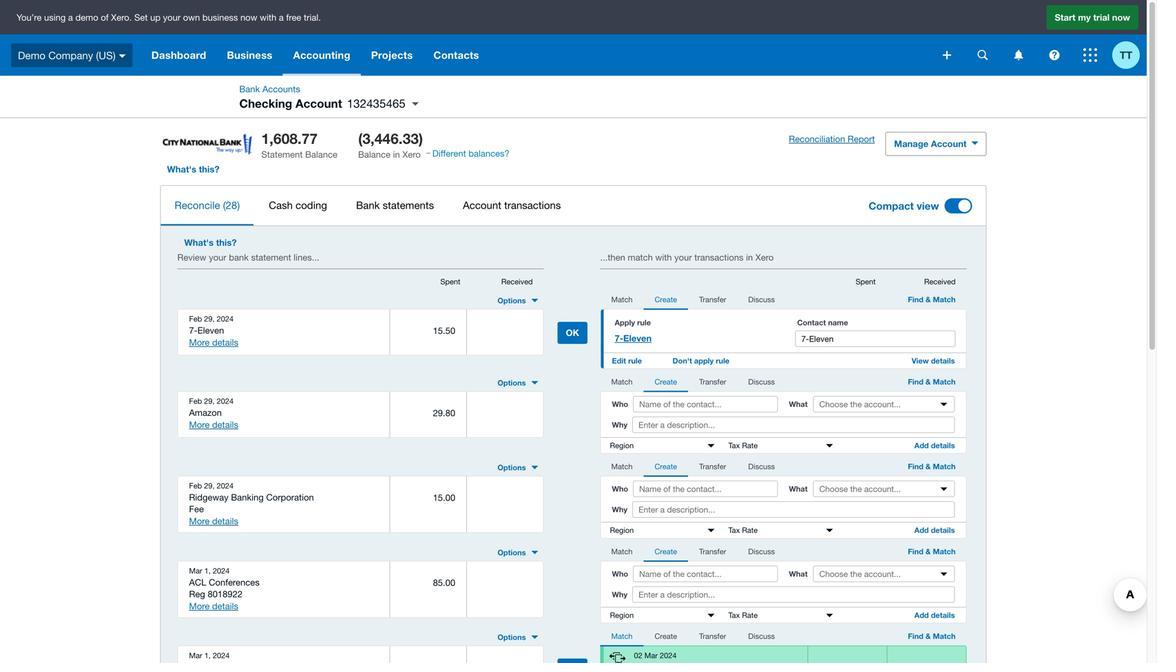 Task type: vqa. For each thing, say whether or not it's contained in the screenshot.
the intro banner body element
no



Task type: describe. For each thing, give the bounding box(es) containing it.
3 more details button from the top
[[189, 515, 238, 528]]

compact view
[[869, 200, 939, 212]]

find for 15.00
[[908, 462, 924, 471]]

accounts
[[262, 84, 300, 94]]

options for 15.50
[[498, 296, 526, 305]]

different balances? link
[[432, 148, 510, 159]]

tt
[[1120, 49, 1133, 61]]

apply rule 7-eleven
[[615, 318, 652, 344]]

5 discuss from the top
[[748, 632, 775, 641]]

create link for 15.50
[[644, 291, 688, 310]]

amazon
[[189, 407, 222, 418]]

contact name
[[797, 318, 848, 327]]

manage
[[894, 138, 929, 149]]

what for 29.80
[[789, 400, 808, 409]]

view details
[[912, 356, 955, 365]]

trial
[[1093, 12, 1110, 23]]

feb 29, 2024 7-eleven more details
[[189, 314, 238, 348]]

feb for amazon
[[189, 397, 202, 406]]

start
[[1055, 12, 1076, 23]]

xero inside (3,446.33) balance in xero
[[402, 149, 421, 160]]

edit rule
[[612, 356, 642, 365]]

feb 29, 2024 amazon more details
[[189, 397, 238, 430]]

discuss link for 85.00
[[737, 543, 786, 562]]

5 options button from the top
[[492, 629, 544, 646]]

apply
[[615, 318, 635, 327]]

add details link for 85.00
[[903, 608, 966, 623]]

transfer for 29.80
[[699, 377, 726, 386]]

add details for 15.00
[[915, 526, 955, 535]]

bank transaction image
[[607, 647, 626, 663]]

match link for 15.00
[[600, 458, 644, 477]]

svg image inside demo company (us) popup button
[[119, 54, 126, 58]]

1,608.77 statement balance
[[261, 130, 338, 160]]

match link for 29.80
[[600, 373, 644, 392]]

details inside 'link'
[[931, 356, 955, 365]]

transfer link for 29.80
[[688, 373, 737, 392]]

account transactions
[[463, 199, 561, 211]]

eleven inside feb 29, 2024 7-eleven more details
[[198, 325, 224, 336]]

details inside feb 29, 2024 ridgeway banking corporation fee more details
[[212, 516, 238, 527]]

demo
[[75, 12, 98, 23]]

spent for review your bank statement lines...
[[440, 277, 460, 286]]

more inside mar 1, 2024 acl conferences reg 8018922 more details
[[189, 601, 210, 612]]

options button for 85.00
[[492, 544, 544, 561]]

cash coding link
[[255, 186, 341, 224]]

create link for 15.00
[[644, 458, 688, 477]]

own
[[183, 12, 200, 23]]

balance inside (3,446.33) balance in xero
[[358, 149, 391, 160]]

& for 85.00
[[926, 547, 931, 556]]

1 vertical spatial in
[[746, 252, 753, 263]]

8018922
[[208, 589, 243, 600]]

bank for bank accounts › checking account 132435465
[[239, 84, 260, 94]]

banner containing dashboard
[[0, 0, 1147, 76]]

create link for 85.00
[[644, 543, 688, 562]]

2024 right 02
[[660, 651, 677, 660]]

cash coding
[[269, 199, 327, 211]]

2024 for conferences
[[213, 566, 230, 575]]

& for 15.00
[[926, 462, 931, 471]]

trial.
[[304, 12, 321, 23]]

acl
[[189, 577, 206, 588]]

name of the contact... text field for 29.80
[[633, 396, 778, 412]]

2024 for eleven
[[217, 314, 234, 323]]

create for 29.80
[[655, 377, 677, 386]]

spent for ...then match with your transactions in xero
[[856, 277, 876, 286]]

1 horizontal spatial xero
[[756, 252, 774, 263]]

›
[[302, 85, 304, 94]]

...then
[[600, 252, 625, 263]]

apply
[[694, 356, 714, 365]]

add details for 29.80
[[915, 441, 955, 450]]

reg
[[189, 589, 205, 600]]

don't apply rule link
[[662, 353, 741, 368]]

2024 down 8018922
[[213, 651, 230, 660]]

demo
[[18, 49, 45, 61]]

contact
[[797, 318, 826, 327]]

options for 15.00
[[498, 463, 526, 472]]

mar 1, 2024 acl conferences reg 8018922 more details
[[189, 566, 260, 612]]

find & match link for 15.50
[[897, 291, 967, 310]]

2 horizontal spatial account
[[931, 138, 967, 149]]

15.00
[[433, 493, 455, 503]]

mar for mar 1, 2024
[[189, 651, 202, 660]]

different balances?
[[432, 148, 510, 159]]

2 now from the left
[[1112, 12, 1130, 23]]

1 horizontal spatial svg image
[[978, 50, 988, 60]]

in inside (3,446.33) balance in xero
[[393, 149, 400, 160]]

options button for 29.80
[[492, 375, 544, 391]]

statement
[[261, 149, 303, 160]]

5 discuss link from the top
[[737, 628, 786, 647]]

add details link for 15.00
[[903, 523, 966, 538]]

reconcile (
[[175, 199, 226, 211]]

eleven inside apply rule 7-eleven
[[623, 333, 652, 344]]

account inside bank accounts › checking account 132435465
[[296, 96, 342, 110]]

business button
[[217, 34, 283, 76]]

1 now from the left
[[240, 12, 257, 23]]

contacts button
[[423, 34, 490, 76]]

(3,446.33)
[[358, 130, 423, 147]]

using
[[44, 12, 66, 23]]

add details link for 29.80
[[903, 438, 966, 453]]

5 transfer link from the top
[[688, 628, 737, 647]]

match link for 15.50
[[600, 291, 644, 310]]

bank accounts link
[[239, 84, 300, 94]]

match
[[628, 252, 653, 263]]

1, for mar 1, 2024
[[204, 651, 211, 660]]

7-eleven link
[[612, 330, 773, 344]]

...then match with your transactions in xero
[[600, 252, 774, 263]]

85.00
[[433, 577, 455, 588]]

start my trial now
[[1055, 12, 1130, 23]]

find & match link for 15.00
[[897, 458, 967, 477]]

1 more details button from the top
[[189, 336, 238, 349]]

you're
[[17, 12, 42, 23]]

feb inside feb 29, 2024 ridgeway banking corporation fee more details
[[189, 482, 202, 490]]

dashboard link
[[141, 34, 217, 76]]

more inside feb 29, 2024 ridgeway banking corporation fee more details
[[189, 516, 210, 527]]

your inside banner
[[163, 12, 181, 23]]

mar for mar 1, 2024 acl conferences reg 8018922 more details
[[189, 566, 202, 575]]

2 more details button from the top
[[189, 419, 238, 431]]

2024 for banking
[[217, 482, 234, 490]]

statement
[[251, 252, 291, 263]]

)
[[237, 199, 240, 211]]

received for ...then match with your transactions in xero
[[924, 277, 956, 286]]

7- inside feb 29, 2024 7-eleven more details
[[189, 325, 198, 336]]

who for 85.00
[[612, 570, 628, 579]]

up
[[150, 12, 161, 23]]

options for 29.80
[[498, 378, 526, 387]]

dashboard
[[151, 49, 206, 61]]

7- inside apply rule 7-eleven
[[615, 333, 623, 344]]

29.80
[[433, 408, 455, 418]]

bank statements
[[356, 199, 434, 211]]

balance inside 1,608.77 statement balance
[[305, 149, 338, 160]]

who for 29.80
[[612, 400, 628, 409]]

review your bank statement lines...
[[177, 252, 319, 263]]

0 vertical spatial what's this? link
[[160, 157, 226, 182]]

lines...
[[294, 252, 319, 263]]

with inside banner
[[260, 12, 276, 23]]

(3,446.33) balance in xero
[[358, 130, 423, 160]]

account transactions link
[[449, 186, 575, 224]]

add details for 85.00
[[915, 611, 955, 620]]

enter a description... text field for 85.00
[[632, 586, 955, 603]]

fee
[[189, 504, 204, 515]]

reconciliation report link
[[789, 133, 875, 145]]

transfer for 15.50
[[699, 295, 726, 304]]

set
[[134, 12, 148, 23]]

transfer for 85.00
[[699, 547, 726, 556]]

coding
[[296, 199, 327, 211]]

options button for 15.00
[[492, 460, 544, 476]]

02
[[634, 651, 642, 660]]

accounting button
[[283, 34, 361, 76]]

create for 15.50
[[655, 295, 677, 304]]



Task type: locate. For each thing, give the bounding box(es) containing it.
Choose the account... text field
[[814, 397, 954, 412], [814, 482, 954, 497]]

report
[[848, 134, 875, 144]]

& for 15.50
[[926, 295, 931, 304]]

bank inside bank statements link
[[356, 199, 380, 211]]

mar
[[189, 566, 202, 575], [189, 651, 202, 660], [645, 651, 658, 660]]

create for 15.00
[[655, 462, 677, 471]]

29, up amazon
[[204, 397, 215, 406]]

transfer link for 15.00
[[688, 458, 737, 477]]

1 find & match from the top
[[908, 295, 956, 304]]

transfer for 15.00
[[699, 462, 726, 471]]

0 vertical spatial in
[[393, 149, 400, 160]]

why for 29.80
[[612, 420, 628, 429]]

1 what from the top
[[789, 400, 808, 409]]

3 & from the top
[[926, 462, 931, 471]]

1 a from the left
[[68, 12, 73, 23]]

what for 85.00
[[789, 570, 808, 579]]

feb 29, 2024 ridgeway banking corporation fee more details
[[189, 482, 314, 527]]

(us)
[[96, 49, 116, 61]]

find for 15.50
[[908, 295, 924, 304]]

1 & from the top
[[926, 295, 931, 304]]

svg image
[[978, 50, 988, 60], [943, 51, 951, 59]]

why for 85.00
[[612, 590, 628, 599]]

4 match link from the top
[[600, 543, 644, 562]]

2 what from the top
[[789, 485, 808, 494]]

29, inside feb 29, 2024 7-eleven more details
[[204, 314, 215, 323]]

statements
[[383, 199, 434, 211]]

enter a description... text field for 15.00
[[632, 502, 955, 518]]

checking
[[239, 96, 292, 110]]

reconciliation
[[789, 134, 845, 144]]

2 vertical spatial what
[[789, 570, 808, 579]]

discuss for 85.00
[[748, 547, 775, 556]]

1, for mar 1, 2024 acl conferences reg 8018922 more details
[[204, 566, 211, 575]]

1 vertical spatial with
[[655, 252, 672, 263]]

1 vertical spatial what's this? link
[[177, 230, 244, 255]]

discuss for 15.50
[[748, 295, 775, 304]]

4 create from the top
[[655, 547, 677, 556]]

0 vertical spatial add
[[915, 441, 929, 450]]

1 vertical spatial account
[[931, 138, 967, 149]]

132435465
[[347, 97, 406, 110]]

1 horizontal spatial bank
[[356, 199, 380, 211]]

what's up reconcile (
[[167, 164, 196, 174]]

1 received from the left
[[501, 277, 533, 286]]

4 transfer from the top
[[699, 547, 726, 556]]

received for review your bank statement lines...
[[501, 277, 533, 286]]

2024 inside feb 29, 2024 7-eleven more details
[[217, 314, 234, 323]]

with left free
[[260, 12, 276, 23]]

business
[[202, 12, 238, 23]]

0 horizontal spatial spent
[[440, 277, 460, 286]]

balance down (3,446.33) in the left of the page
[[358, 149, 391, 160]]

conferences
[[209, 577, 260, 588]]

4 options from the top
[[498, 548, 526, 557]]

1 feb from the top
[[189, 314, 202, 323]]

1 vertical spatial this?
[[216, 237, 237, 248]]

create
[[655, 295, 677, 304], [655, 377, 677, 386], [655, 462, 677, 471], [655, 547, 677, 556], [655, 632, 677, 641]]

this? for the top 'what's this?' link
[[199, 164, 219, 174]]

5 create link from the top
[[644, 628, 688, 647]]

options button
[[492, 292, 544, 309], [492, 375, 544, 391], [492, 460, 544, 476], [492, 544, 544, 561], [492, 629, 544, 646]]

name
[[828, 318, 848, 327]]

28
[[226, 199, 237, 211]]

account down balances?
[[463, 199, 501, 211]]

5 options from the top
[[498, 633, 526, 642]]

0 horizontal spatial xero
[[402, 149, 421, 160]]

0 vertical spatial why
[[612, 420, 628, 429]]

more details button
[[189, 336, 238, 349], [189, 419, 238, 431], [189, 515, 238, 528], [189, 600, 238, 613]]

create link
[[644, 291, 688, 310], [644, 373, 688, 392], [644, 458, 688, 477], [644, 543, 688, 562], [644, 628, 688, 647]]

1 transfer from the top
[[699, 295, 726, 304]]

ridgeway
[[189, 492, 229, 503]]

1 vertical spatial feb
[[189, 397, 202, 406]]

reconciliation report
[[789, 134, 875, 144]]

2 vertical spatial feb
[[189, 482, 202, 490]]

1 choose the account... text field from the top
[[814, 397, 954, 412]]

2 vertical spatial add
[[915, 611, 929, 620]]

1 horizontal spatial account
[[463, 199, 501, 211]]

29, inside feb 29, 2024 amazon more details
[[204, 397, 215, 406]]

free
[[286, 12, 301, 23]]

0 horizontal spatial transactions
[[504, 199, 561, 211]]

4 & from the top
[[926, 547, 931, 556]]

1 find from the top
[[908, 295, 924, 304]]

discuss link for 29.80
[[737, 373, 786, 392]]

options button for 15.50
[[492, 292, 544, 309]]

bank up checking
[[239, 84, 260, 94]]

1 more from the top
[[189, 337, 210, 348]]

4 find & match link from the top
[[897, 543, 967, 562]]

who for 15.00
[[612, 485, 628, 494]]

cash
[[269, 199, 293, 211]]

company
[[48, 49, 93, 61]]

corporation
[[266, 492, 314, 503]]

2 name of the contact... text field from the top
[[633, 566, 778, 582]]

2024 inside feb 29, 2024 amazon more details
[[217, 397, 234, 406]]

1 horizontal spatial transactions
[[695, 252, 744, 263]]

1 1, from the top
[[204, 566, 211, 575]]

what for 15.00
[[789, 485, 808, 494]]

4 find from the top
[[908, 547, 924, 556]]

rule right apply
[[637, 318, 651, 327]]

Choose the account... text field
[[814, 566, 954, 582]]

mar up acl
[[189, 566, 202, 575]]

0 vertical spatial 1,
[[204, 566, 211, 575]]

29, for 7-eleven
[[204, 314, 215, 323]]

1 find & match link from the top
[[897, 291, 967, 310]]

a right using
[[68, 12, 73, 23]]

3 add details link from the top
[[903, 608, 966, 623]]

rule right the edit at the bottom
[[628, 356, 642, 365]]

1 horizontal spatial 7-
[[615, 333, 623, 344]]

feb up ridgeway
[[189, 482, 202, 490]]

2 vertical spatial account
[[463, 199, 501, 211]]

5 find & match from the top
[[908, 632, 956, 641]]

1 options button from the top
[[492, 292, 544, 309]]

find for 29.80
[[908, 377, 924, 386]]

1 horizontal spatial received
[[924, 277, 956, 286]]

0 vertical spatial what's
[[167, 164, 196, 174]]

Name of the contact... text field
[[633, 396, 778, 412], [633, 566, 778, 582]]

2 discuss link from the top
[[737, 373, 786, 392]]

choose the account... text field for 29.80
[[814, 397, 954, 412]]

0 horizontal spatial now
[[240, 12, 257, 23]]

find & match for 29.80
[[908, 377, 956, 386]]

rule for apply rule 7-eleven
[[637, 318, 651, 327]]

5 transfer from the top
[[699, 632, 726, 641]]

mar right 02
[[645, 651, 658, 660]]

None text field
[[795, 330, 956, 347], [722, 438, 840, 453], [603, 608, 722, 623], [795, 330, 956, 347], [722, 438, 840, 453], [603, 608, 722, 623]]

what's up review
[[184, 237, 214, 248]]

3 options button from the top
[[492, 460, 544, 476]]

1 vertical spatial choose the account... text field
[[814, 482, 954, 497]]

transactions
[[504, 199, 561, 211], [695, 252, 744, 263]]

1 transfer link from the top
[[688, 291, 737, 310]]

2 horizontal spatial your
[[674, 252, 692, 263]]

rule inside apply rule 7-eleven
[[637, 318, 651, 327]]

2 add details link from the top
[[903, 523, 966, 538]]

feb down review
[[189, 314, 202, 323]]

feb for 7-eleven
[[189, 314, 202, 323]]

0 horizontal spatial a
[[68, 12, 73, 23]]

rule right the apply on the right bottom
[[716, 356, 730, 365]]

mar inside mar 1, 2024 acl conferences reg 8018922 more details
[[189, 566, 202, 575]]

2 spent from the left
[[856, 277, 876, 286]]

0 horizontal spatial bank
[[239, 84, 260, 94]]

29, inside feb 29, 2024 ridgeway banking corporation fee more details
[[204, 482, 215, 490]]

None text field
[[603, 438, 722, 453], [603, 523, 722, 538], [722, 523, 840, 538], [722, 608, 840, 623], [603, 438, 722, 453], [603, 523, 722, 538], [722, 523, 840, 538], [722, 608, 840, 623]]

1 vertical spatial name of the contact... text field
[[633, 566, 778, 582]]

account
[[296, 96, 342, 110], [931, 138, 967, 149], [463, 199, 501, 211]]

3 create link from the top
[[644, 458, 688, 477]]

1 vertical spatial who
[[612, 485, 628, 494]]

1 vertical spatial add details
[[915, 526, 955, 535]]

add for 85.00
[[915, 611, 929, 620]]

find & match for 85.00
[[908, 547, 956, 556]]

match link for 85.00
[[600, 543, 644, 562]]

accounting
[[293, 49, 350, 61]]

this? for the bottom 'what's this?' link
[[216, 237, 237, 248]]

1 horizontal spatial eleven
[[623, 333, 652, 344]]

3 options from the top
[[498, 463, 526, 472]]

1 horizontal spatial now
[[1112, 12, 1130, 23]]

0 vertical spatial name of the contact... text field
[[633, 396, 778, 412]]

4 transfer link from the top
[[688, 543, 737, 562]]

1 vertical spatial add details link
[[903, 523, 966, 538]]

2 discuss from the top
[[748, 377, 775, 386]]

3 discuss link from the top
[[737, 458, 786, 477]]

2024 inside mar 1, 2024 acl conferences reg 8018922 more details
[[213, 566, 230, 575]]

this? up bank
[[216, 237, 237, 248]]

discuss for 15.00
[[748, 462, 775, 471]]

2 29, from the top
[[204, 397, 215, 406]]

0 vertical spatial add details
[[915, 441, 955, 450]]

0 horizontal spatial account
[[296, 96, 342, 110]]

details inside feb 29, 2024 amazon more details
[[212, 419, 238, 430]]

2 balance from the left
[[358, 149, 391, 160]]

0 vertical spatial transactions
[[504, 199, 561, 211]]

2 enter a description... text field from the top
[[632, 502, 955, 518]]

0 vertical spatial enter a description... text field
[[632, 417, 955, 433]]

discuss
[[748, 295, 775, 304], [748, 377, 775, 386], [748, 462, 775, 471], [748, 547, 775, 556], [748, 632, 775, 641]]

2 find from the top
[[908, 377, 924, 386]]

enter a description... text field for 29.80
[[632, 417, 955, 433]]

options for 85.00
[[498, 548, 526, 557]]

1 enter a description... text field from the top
[[632, 417, 955, 433]]

1 horizontal spatial your
[[209, 252, 226, 263]]

1 create from the top
[[655, 295, 677, 304]]

what's this? up reconcile (
[[167, 164, 219, 174]]

in
[[393, 149, 400, 160], [746, 252, 753, 263]]

2 create from the top
[[655, 377, 677, 386]]

manage account
[[894, 138, 967, 149]]

transfer link for 85.00
[[688, 543, 737, 562]]

bank for bank statements
[[356, 199, 380, 211]]

1 vertical spatial what's this?
[[184, 237, 237, 248]]

2 transfer from the top
[[699, 377, 726, 386]]

find & match link
[[897, 291, 967, 310], [897, 373, 967, 392], [897, 458, 967, 477], [897, 543, 967, 562], [897, 628, 967, 647]]

4 find & match from the top
[[908, 547, 956, 556]]

1, inside mar 1, 2024 acl conferences reg 8018922 more details
[[204, 566, 211, 575]]

1 vertical spatial 29,
[[204, 397, 215, 406]]

view details link
[[901, 353, 966, 368]]

create link for 29.80
[[644, 373, 688, 392]]

find & match
[[908, 295, 956, 304], [908, 377, 956, 386], [908, 462, 956, 471], [908, 547, 956, 556], [908, 632, 956, 641]]

3 add details from the top
[[915, 611, 955, 620]]

2 vertical spatial add details link
[[903, 608, 966, 623]]

your right match
[[674, 252, 692, 263]]

discuss link for 15.50
[[737, 291, 786, 310]]

0 horizontal spatial balance
[[305, 149, 338, 160]]

balance
[[305, 149, 338, 160], [358, 149, 391, 160]]

1 horizontal spatial with
[[655, 252, 672, 263]]

0 vertical spatial this?
[[199, 164, 219, 174]]

2 vertical spatial add details
[[915, 611, 955, 620]]

this? up reconcile ( 28 )
[[199, 164, 219, 174]]

3 enter a description... text field from the top
[[632, 586, 955, 603]]

5 create from the top
[[655, 632, 677, 641]]

5 match link from the top
[[600, 628, 644, 647]]

2 who from the top
[[612, 485, 628, 494]]

2 options from the top
[[498, 378, 526, 387]]

2024 up amazon
[[217, 397, 234, 406]]

reconcile ( 28 )
[[175, 199, 240, 211]]

a left free
[[279, 12, 284, 23]]

1, up acl
[[204, 566, 211, 575]]

1 vertical spatial 1,
[[204, 651, 211, 660]]

29, up ridgeway
[[204, 482, 215, 490]]

more inside feb 29, 2024 7-eleven more details
[[189, 337, 210, 348]]

contacts
[[434, 49, 479, 61]]

29, down review
[[204, 314, 215, 323]]

1, down reg
[[204, 651, 211, 660]]

what's this? up review
[[184, 237, 237, 248]]

banking
[[231, 492, 264, 503]]

3 discuss from the top
[[748, 462, 775, 471]]

2 received from the left
[[924, 277, 956, 286]]

match
[[611, 295, 633, 304], [933, 295, 956, 304], [611, 377, 633, 386], [933, 377, 956, 386], [611, 462, 633, 471], [933, 462, 956, 471], [611, 547, 633, 556], [933, 547, 956, 556], [611, 632, 633, 641], [933, 632, 956, 641]]

ok link
[[558, 322, 588, 344]]

feb up amazon
[[189, 397, 202, 406]]

0 horizontal spatial received
[[501, 277, 533, 286]]

2 create link from the top
[[644, 373, 688, 392]]

discuss link for 15.00
[[737, 458, 786, 477]]

svg image
[[1084, 48, 1097, 62], [1014, 50, 1023, 60], [1049, 50, 1060, 60], [119, 54, 126, 58]]

1 match link from the top
[[600, 291, 644, 310]]

1 create link from the top
[[644, 291, 688, 310]]

1 vertical spatial transactions
[[695, 252, 744, 263]]

3 find & match link from the top
[[897, 458, 967, 477]]

details inside mar 1, 2024 acl conferences reg 8018922 more details
[[212, 601, 238, 612]]

1 horizontal spatial in
[[746, 252, 753, 263]]

rule
[[637, 318, 651, 327], [628, 356, 642, 365], [716, 356, 730, 365]]

create for 85.00
[[655, 547, 677, 556]]

add details link
[[903, 438, 966, 453], [903, 523, 966, 538], [903, 608, 966, 623]]

account down ›
[[296, 96, 342, 110]]

29, for amazon
[[204, 397, 215, 406]]

0 vertical spatial bank
[[239, 84, 260, 94]]

2024 for more
[[217, 397, 234, 406]]

name of the contact... text field for 85.00
[[633, 566, 778, 582]]

1 vertical spatial why
[[612, 505, 628, 514]]

2 vertical spatial enter a description... text field
[[632, 586, 955, 603]]

compact
[[869, 200, 914, 212]]

3 transfer from the top
[[699, 462, 726, 471]]

3 find from the top
[[908, 462, 924, 471]]

Name of the contact... text field
[[633, 481, 778, 497]]

0 vertical spatial who
[[612, 400, 628, 409]]

2 match link from the top
[[600, 373, 644, 392]]

7-
[[189, 325, 198, 336], [615, 333, 623, 344]]

2024 up conferences on the left of page
[[213, 566, 230, 575]]

1 vertical spatial enter a description... text field
[[632, 502, 955, 518]]

with right match
[[655, 252, 672, 263]]

now right business
[[240, 12, 257, 23]]

2 vertical spatial 29,
[[204, 482, 215, 490]]

02 mar 2024
[[634, 651, 677, 660]]

2 more from the top
[[189, 419, 210, 430]]

what's this?
[[167, 164, 219, 174], [184, 237, 237, 248]]

review
[[177, 252, 206, 263]]

0 vertical spatial add details link
[[903, 438, 966, 453]]

1 horizontal spatial balance
[[358, 149, 391, 160]]

add for 29.80
[[915, 441, 929, 450]]

details
[[212, 337, 238, 348], [931, 356, 955, 365], [212, 419, 238, 430], [931, 441, 955, 450], [212, 516, 238, 527], [931, 526, 955, 535], [212, 601, 238, 612], [931, 611, 955, 620]]

don't
[[673, 356, 692, 365]]

1 horizontal spatial a
[[279, 12, 284, 23]]

with
[[260, 12, 276, 23], [655, 252, 672, 263]]

& for 29.80
[[926, 377, 931, 386]]

2 transfer link from the top
[[688, 373, 737, 392]]

ok
[[566, 328, 579, 338]]

1 who from the top
[[612, 400, 628, 409]]

0 vertical spatial feb
[[189, 314, 202, 323]]

find & match for 15.50
[[908, 295, 956, 304]]

1 vertical spatial what's
[[184, 237, 214, 248]]

3 transfer link from the top
[[688, 458, 737, 477]]

what's this? link down reconcile ( 28 )
[[177, 230, 244, 255]]

of
[[101, 12, 109, 23]]

2 why from the top
[[612, 505, 628, 514]]

2 vertical spatial who
[[612, 570, 628, 579]]

1 discuss link from the top
[[737, 291, 786, 310]]

mar down reg
[[189, 651, 202, 660]]

bank left statements
[[356, 199, 380, 211]]

received
[[501, 277, 533, 286], [924, 277, 956, 286]]

find for 85.00
[[908, 547, 924, 556]]

2 a from the left
[[279, 12, 284, 23]]

2024 up ridgeway
[[217, 482, 234, 490]]

1 horizontal spatial spent
[[856, 277, 876, 286]]

1 discuss from the top
[[748, 295, 775, 304]]

transfer
[[699, 295, 726, 304], [699, 377, 726, 386], [699, 462, 726, 471], [699, 547, 726, 556], [699, 632, 726, 641]]

Enter a description... text field
[[632, 417, 955, 433], [632, 502, 955, 518], [632, 586, 955, 603]]

what's
[[167, 164, 196, 174], [184, 237, 214, 248]]

what's for the top 'what's this?' link
[[167, 164, 196, 174]]

1 options from the top
[[498, 296, 526, 305]]

find & match link for 85.00
[[897, 543, 967, 562]]

0 vertical spatial 29,
[[204, 314, 215, 323]]

4 create link from the top
[[644, 543, 688, 562]]

you're using a demo of xero. set up your own business now with a free trial.
[[17, 12, 321, 23]]

bank statements link
[[342, 186, 448, 224]]

4 discuss link from the top
[[737, 543, 786, 562]]

bank accounts › checking account 132435465
[[239, 84, 406, 110]]

0 horizontal spatial in
[[393, 149, 400, 160]]

5 find & match link from the top
[[897, 628, 967, 647]]

0 horizontal spatial with
[[260, 12, 276, 23]]

why for 15.00
[[612, 505, 628, 514]]

2024
[[217, 314, 234, 323], [217, 397, 234, 406], [217, 482, 234, 490], [213, 566, 230, 575], [213, 651, 230, 660], [660, 651, 677, 660]]

find & match link for 29.80
[[897, 373, 967, 392]]

1 balance from the left
[[305, 149, 338, 160]]

3 who from the top
[[612, 570, 628, 579]]

different
[[432, 148, 466, 159]]

2 vertical spatial why
[[612, 590, 628, 599]]

account right 'manage'
[[931, 138, 967, 149]]

1 add from the top
[[915, 441, 929, 450]]

2 add from the top
[[915, 526, 929, 535]]

1 vertical spatial bank
[[356, 199, 380, 211]]

2024 down bank
[[217, 314, 234, 323]]

5 & from the top
[[926, 632, 931, 641]]

feb inside feb 29, 2024 7-eleven more details
[[189, 314, 202, 323]]

transfer link for 15.50
[[688, 291, 737, 310]]

what's this? for the bottom 'what's this?' link
[[184, 237, 237, 248]]

don't apply rule
[[673, 356, 730, 365]]

3 match link from the top
[[600, 458, 644, 477]]

this?
[[199, 164, 219, 174], [216, 237, 237, 248]]

banner
[[0, 0, 1147, 76]]

my
[[1078, 12, 1091, 23]]

your left bank
[[209, 252, 226, 263]]

3 29, from the top
[[204, 482, 215, 490]]

3 feb from the top
[[189, 482, 202, 490]]

what's this? link up reconcile (
[[160, 157, 226, 182]]

3 add from the top
[[915, 611, 929, 620]]

3 create from the top
[[655, 462, 677, 471]]

view
[[912, 356, 929, 365]]

business
[[227, 49, 272, 61]]

find & match for 15.00
[[908, 462, 956, 471]]

edit rule link
[[601, 353, 653, 368]]

projects
[[371, 49, 413, 61]]

what's this? for the top 'what's this?' link
[[167, 164, 219, 174]]

now right trial
[[1112, 12, 1130, 23]]

feb inside feb 29, 2024 amazon more details
[[189, 397, 202, 406]]

1 vertical spatial what
[[789, 485, 808, 494]]

0 vertical spatial choose the account... text field
[[814, 397, 954, 412]]

0 horizontal spatial eleven
[[198, 325, 224, 336]]

2024 inside feb 29, 2024 ridgeway banking corporation fee more details
[[217, 482, 234, 490]]

details inside feb 29, 2024 7-eleven more details
[[212, 337, 238, 348]]

transactions inside account transactions link
[[504, 199, 561, 211]]

0 vertical spatial what's this?
[[167, 164, 219, 174]]

1,608.77
[[261, 130, 318, 147]]

0 vertical spatial with
[[260, 12, 276, 23]]

2 1, from the top
[[204, 651, 211, 660]]

bank inside bank accounts › checking account 132435465
[[239, 84, 260, 94]]

2 feb from the top
[[189, 397, 202, 406]]

xero.
[[111, 12, 132, 23]]

0 horizontal spatial 7-
[[189, 325, 198, 336]]

0 horizontal spatial your
[[163, 12, 181, 23]]

5 find from the top
[[908, 632, 924, 641]]

add
[[915, 441, 929, 450], [915, 526, 929, 535], [915, 611, 929, 620]]

more inside feb 29, 2024 amazon more details
[[189, 419, 210, 430]]

choose the account... text field for 15.00
[[814, 482, 954, 497]]

0 vertical spatial what
[[789, 400, 808, 409]]

2 options button from the top
[[492, 375, 544, 391]]

balance down 1,608.77
[[305, 149, 338, 160]]

1 vertical spatial xero
[[756, 252, 774, 263]]

0 vertical spatial account
[[296, 96, 342, 110]]

demo company (us) button
[[0, 34, 141, 76]]

bank
[[229, 252, 249, 263]]

now
[[240, 12, 257, 23], [1112, 12, 1130, 23]]

your right up
[[163, 12, 181, 23]]

1 vertical spatial add
[[915, 526, 929, 535]]

4 more from the top
[[189, 601, 210, 612]]

3 what from the top
[[789, 570, 808, 579]]

2 choose the account... text field from the top
[[814, 482, 954, 497]]

rule for edit rule
[[628, 356, 642, 365]]

add for 15.00
[[915, 526, 929, 535]]

1 name of the contact... text field from the top
[[633, 396, 778, 412]]

1,
[[204, 566, 211, 575], [204, 651, 211, 660]]

discuss for 29.80
[[748, 377, 775, 386]]

transfer link
[[688, 291, 737, 310], [688, 373, 737, 392], [688, 458, 737, 477], [688, 543, 737, 562], [688, 628, 737, 647]]

0 horizontal spatial svg image
[[943, 51, 951, 59]]

0 vertical spatial xero
[[402, 149, 421, 160]]

what's for the bottom 'what's this?' link
[[184, 237, 214, 248]]

4 more details button from the top
[[189, 600, 238, 613]]

edit
[[612, 356, 626, 365]]



